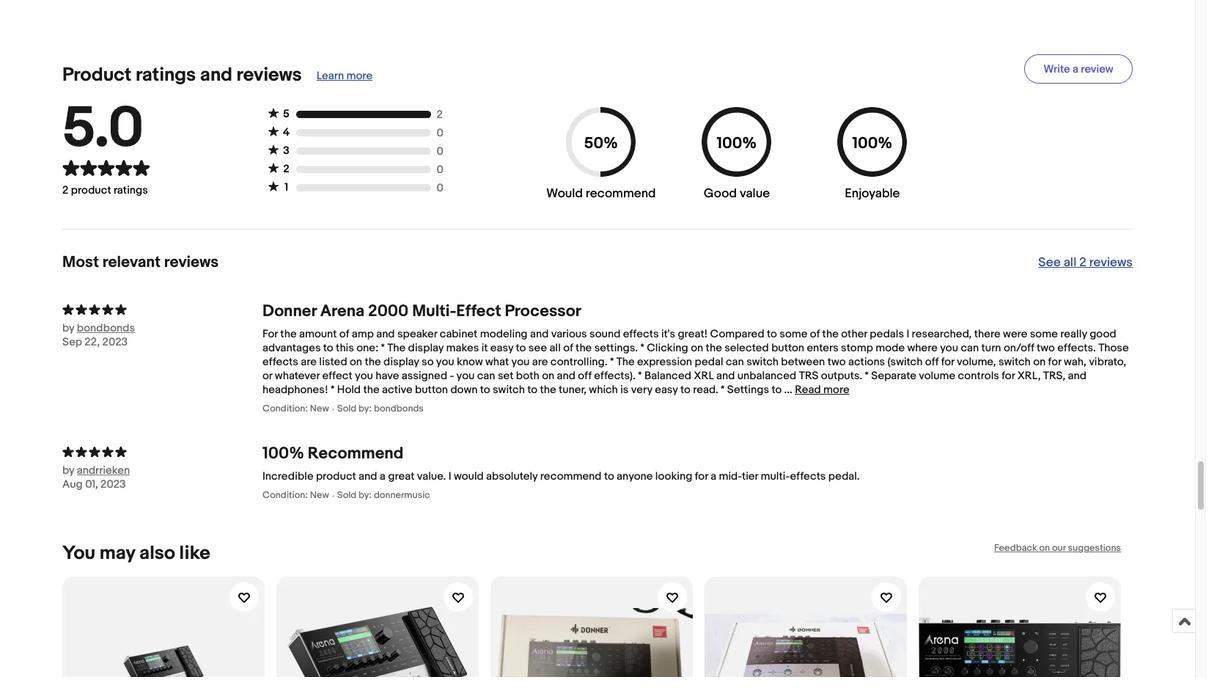 Task type: locate. For each thing, give the bounding box(es) containing it.
2023 right 01,
[[101, 478, 126, 492]]

(switch
[[888, 355, 923, 369]]

read
[[795, 383, 821, 397]]

all right the see
[[550, 341, 561, 355]]

condition: new down incredible
[[263, 490, 329, 501]]

whatever
[[275, 369, 320, 383]]

1 vertical spatial condition: new
[[263, 490, 329, 501]]

1 vertical spatial easy
[[655, 383, 678, 397]]

off left effects).
[[578, 369, 592, 383]]

2023 inside by bondbonds sep 22, 2023
[[102, 335, 128, 349]]

easy right very
[[655, 383, 678, 397]]

new
[[310, 403, 329, 415], [310, 490, 329, 501]]

2 condition: new from the top
[[263, 490, 329, 501]]

for right looking
[[695, 470, 709, 484]]

relevant
[[102, 253, 161, 272]]

1 horizontal spatial product
[[316, 470, 356, 484]]

tuner,
[[559, 383, 587, 397]]

0 horizontal spatial switch
[[493, 383, 525, 397]]

donnermusic
[[374, 490, 430, 501]]

reviews right the "relevant"
[[164, 253, 219, 272]]

arena
[[320, 302, 365, 322]]

2 horizontal spatial reviews
[[1090, 256, 1134, 270]]

0 horizontal spatial the
[[388, 341, 406, 355]]

some up between
[[780, 327, 808, 341]]

2 horizontal spatial of
[[810, 327, 820, 341]]

1 horizontal spatial effects
[[623, 327, 659, 341]]

various
[[551, 327, 587, 341]]

multi-
[[761, 470, 791, 484]]

* right outputs.
[[865, 369, 869, 383]]

0 vertical spatial effects
[[623, 327, 659, 341]]

0 vertical spatial 2023
[[102, 335, 128, 349]]

1 vertical spatial recommend
[[540, 470, 602, 484]]

0 vertical spatial ratings
[[136, 64, 196, 87]]

the up sold by: bondbonds
[[363, 383, 380, 397]]

1 horizontal spatial a
[[711, 470, 717, 484]]

i right value.
[[449, 470, 452, 484]]

by:
[[359, 403, 372, 415], [359, 490, 372, 501]]

list
[[62, 565, 1134, 677]]

0 vertical spatial i
[[907, 327, 910, 341]]

2023 right 22,
[[102, 335, 128, 349]]

both
[[516, 369, 540, 383]]

0 vertical spatial new
[[310, 403, 329, 415]]

one:
[[357, 341, 379, 355]]

1 horizontal spatial easy
[[655, 383, 678, 397]]

bondbonds inside by bondbonds sep 22, 2023
[[77, 322, 135, 335]]

2 percents of reviewers think of this product as image from the top
[[62, 444, 263, 458]]

condition: down incredible
[[263, 490, 308, 501]]

to left read. in the right of the page
[[681, 383, 691, 397]]

for left wah,
[[1049, 355, 1062, 369]]

2 by from the top
[[62, 464, 74, 478]]

4 0 from the top
[[437, 181, 444, 195]]

to left the see
[[516, 341, 526, 355]]

feedback
[[995, 542, 1038, 554]]

most
[[62, 253, 99, 272]]

you right where
[[941, 341, 959, 355]]

percents of reviewers think of this product as image up andrrieken link
[[62, 444, 263, 458]]

sold down 'recommend'
[[337, 490, 357, 501]]

1 vertical spatial all
[[550, 341, 561, 355]]

1 new from the top
[[310, 403, 329, 415]]

recommend right would
[[586, 186, 656, 201]]

by left 22,
[[62, 322, 74, 335]]

the left other
[[823, 327, 839, 341]]

of right the see
[[564, 341, 573, 355]]

product down 5.0
[[71, 184, 111, 198]]

1 horizontal spatial button
[[772, 341, 805, 355]]

1 horizontal spatial i
[[907, 327, 910, 341]]

easy right the it at bottom
[[491, 341, 514, 355]]

i inside for the amount of amp and speaker cabinet modeling and various sound effects it's great! compared to some of the other pedals i researched, there were some really good advantages to this one: * the display makes it easy to see all of the settings. * clicking on the selected button enters stomp mode where you can turn on/off two effects. those effects are listed on the display so you know what you are controlling. * the expression pedal can switch between two actions (switch off for volume, switch on for wah, vibrato, or whatever effect you have assigned - you can set both on and off effects). * balanced xrl and unbalanced trs outputs. * separate volume controls for xrl, trs, and headphones! * hold the active button down to switch to the tuner, which is very easy to read. * settings to ...
[[907, 327, 910, 341]]

you right what
[[512, 355, 530, 369]]

0 horizontal spatial more
[[347, 69, 373, 83]]

a left great
[[380, 470, 386, 484]]

0 horizontal spatial all
[[550, 341, 561, 355]]

1 vertical spatial 2023
[[101, 478, 126, 492]]

3 0 from the top
[[437, 163, 444, 177]]

most relevant reviews
[[62, 253, 219, 272]]

0 vertical spatial all
[[1064, 256, 1077, 270]]

-
[[450, 369, 454, 383]]

1 vertical spatial sold
[[337, 490, 357, 501]]

ratings right product
[[136, 64, 196, 87]]

the left settings.
[[576, 341, 592, 355]]

0 horizontal spatial some
[[780, 327, 808, 341]]

effects left it's
[[623, 327, 659, 341]]

reviews for see all 2 reviews
[[1090, 256, 1134, 270]]

new down incredible
[[310, 490, 329, 501]]

percents of reviewers think of this product as image for 100% recommend
[[62, 444, 263, 458]]

100% recommend incredible product and a great value. i would absolutely recommend to anyone looking for a mid-tier multi-effects pedal.
[[263, 444, 860, 484]]

you
[[941, 341, 959, 355], [436, 355, 455, 369], [512, 355, 530, 369], [355, 369, 373, 383], [457, 369, 475, 383]]

great
[[388, 470, 415, 484]]

reviews right see
[[1090, 256, 1134, 270]]

1 vertical spatial effects
[[263, 355, 299, 369]]

switch
[[747, 355, 779, 369], [999, 355, 1031, 369], [493, 383, 525, 397]]

a left mid- in the bottom of the page
[[711, 470, 717, 484]]

effects down for at the left of page
[[263, 355, 299, 369]]

1 condition: new from the top
[[263, 403, 329, 415]]

0
[[437, 126, 444, 140], [437, 144, 444, 158], [437, 163, 444, 177], [437, 181, 444, 195]]

can left the set
[[477, 369, 496, 383]]

some right were
[[1031, 327, 1059, 341]]

makes
[[446, 341, 479, 355]]

the right one:
[[388, 341, 406, 355]]

volume
[[919, 369, 956, 383]]

1 horizontal spatial some
[[1031, 327, 1059, 341]]

by
[[62, 322, 74, 335], [62, 464, 74, 478]]

display left 'so'
[[384, 355, 419, 369]]

more right the learn
[[347, 69, 373, 83]]

wah,
[[1065, 355, 1087, 369]]

0 for 3
[[437, 144, 444, 158]]

0 vertical spatial condition: new
[[263, 403, 329, 415]]

1 horizontal spatial bondbonds
[[374, 403, 424, 415]]

1 vertical spatial percents of reviewers think of this product as image
[[62, 444, 263, 458]]

...
[[785, 383, 793, 397]]

by inside "by andrrieken aug 01, 2023"
[[62, 464, 74, 478]]

0 vertical spatial condition:
[[263, 403, 308, 415]]

you may also like
[[62, 542, 210, 565]]

the down the 'amp'
[[365, 355, 381, 369]]

by: for 100% recommend
[[359, 490, 372, 501]]

i
[[907, 327, 910, 341], [449, 470, 452, 484]]

0 vertical spatial sold
[[337, 403, 357, 415]]

feedback on our suggestions link
[[995, 542, 1122, 554]]

100 percents of reviewers think of this product as enjoyable element
[[818, 107, 928, 214]]

on left our
[[1040, 542, 1051, 554]]

1 vertical spatial by:
[[359, 490, 372, 501]]

the
[[388, 341, 406, 355], [617, 355, 635, 369]]

i right pedals
[[907, 327, 910, 341]]

bondbonds down most
[[77, 322, 135, 335]]

2 0 from the top
[[437, 144, 444, 158]]

by: down hold
[[359, 403, 372, 415]]

are left listed
[[301, 355, 317, 369]]

1 0 from the top
[[437, 126, 444, 140]]

display up assigned
[[408, 341, 444, 355]]

more right read
[[824, 383, 850, 397]]

write
[[1044, 62, 1071, 76]]

can left turn on the bottom right of page
[[961, 341, 980, 355]]

to left this
[[323, 341, 334, 355]]

can
[[961, 341, 980, 355], [726, 355, 745, 369], [477, 369, 496, 383]]

2 horizontal spatial effects
[[791, 470, 826, 484]]

0 horizontal spatial button
[[415, 383, 448, 397]]

a right the write
[[1073, 62, 1079, 76]]

anyone
[[617, 470, 653, 484]]

0 vertical spatial product
[[71, 184, 111, 198]]

effects).
[[594, 369, 636, 383]]

2 condition: from the top
[[263, 490, 308, 501]]

22,
[[85, 335, 100, 349]]

2 sold from the top
[[337, 490, 357, 501]]

0 horizontal spatial product
[[71, 184, 111, 198]]

0 horizontal spatial effects
[[263, 355, 299, 369]]

2 horizontal spatial a
[[1073, 62, 1079, 76]]

2023
[[102, 335, 128, 349], [101, 478, 126, 492]]

to left anyone
[[604, 470, 615, 484]]

condition: new down headphones!
[[263, 403, 329, 415]]

of
[[340, 327, 349, 341], [810, 327, 820, 341], [564, 341, 573, 355]]

button
[[772, 341, 805, 355], [415, 383, 448, 397]]

2 some from the left
[[1031, 327, 1059, 341]]

you left have
[[355, 369, 373, 383]]

0 horizontal spatial two
[[828, 355, 846, 369]]

1 horizontal spatial are
[[532, 355, 548, 369]]

0 horizontal spatial i
[[449, 470, 452, 484]]

the
[[280, 327, 297, 341], [823, 327, 839, 341], [576, 341, 592, 355], [706, 341, 723, 355], [365, 355, 381, 369], [363, 383, 380, 397], [540, 383, 557, 397]]

1 vertical spatial i
[[449, 470, 452, 484]]

off right (switch
[[926, 355, 939, 369]]

to
[[767, 327, 778, 341], [323, 341, 334, 355], [516, 341, 526, 355], [480, 383, 491, 397], [528, 383, 538, 397], [681, 383, 691, 397], [772, 383, 782, 397], [604, 470, 615, 484]]

0 vertical spatial percents of reviewers think of this product as image
[[62, 302, 263, 316]]

two right 'on/off'
[[1037, 341, 1056, 355]]

new down headphones!
[[310, 403, 329, 415]]

of up between
[[810, 327, 820, 341]]

2 vertical spatial effects
[[791, 470, 826, 484]]

1 horizontal spatial more
[[824, 383, 850, 397]]

0 horizontal spatial are
[[301, 355, 317, 369]]

ratings down 5.0 out of 5 stars based on 2 product ratings "image"
[[114, 184, 148, 198]]

more for read more
[[824, 383, 850, 397]]

2 by: from the top
[[359, 490, 372, 501]]

1 vertical spatial button
[[415, 383, 448, 397]]

*
[[381, 341, 385, 355], [641, 341, 645, 355], [610, 355, 614, 369], [638, 369, 642, 383], [865, 369, 869, 383], [331, 383, 335, 397], [721, 383, 725, 397]]

0 vertical spatial by
[[62, 322, 74, 335]]

1 vertical spatial new
[[310, 490, 329, 501]]

percents of reviewers think of this product as image
[[62, 302, 263, 316], [62, 444, 263, 458]]

2023 inside "by andrrieken aug 01, 2023"
[[101, 478, 126, 492]]

on right listed
[[350, 355, 363, 369]]

switch up settings
[[747, 355, 779, 369]]

for the amount of amp and speaker cabinet modeling and various sound effects it's great! compared to some of the other pedals i researched, there were some really good advantages to this one: * the display makes it easy to see all of the settings. * clicking on the selected button enters stomp mode where you can turn on/off two effects. those effects are listed on the display so you know what you are controlling. * the expression pedal can switch between two actions (switch off for volume, switch on for wah, vibrato, or whatever effect you have assigned - you can set both on and off effects). * balanced xrl and unbalanced trs outputs. * separate volume controls for xrl, trs, and headphones! * hold the active button down to switch to the tuner, which is very easy to read. * settings to ...
[[263, 327, 1130, 397]]

on right both
[[542, 369, 555, 383]]

more
[[347, 69, 373, 83], [824, 383, 850, 397]]

1 vertical spatial product
[[316, 470, 356, 484]]

0 horizontal spatial bondbonds
[[77, 322, 135, 335]]

all right see
[[1064, 256, 1077, 270]]

1 percents of reviewers think of this product as image from the top
[[62, 302, 263, 316]]

switch down were
[[999, 355, 1031, 369]]

i inside 100% recommend incredible product and a great value. i would absolutely recommend to anyone looking for a mid-tier multi-effects pedal.
[[449, 470, 452, 484]]

other
[[842, 327, 868, 341]]

1 by from the top
[[62, 322, 74, 335]]

this
[[336, 341, 354, 355]]

effect
[[322, 369, 353, 383]]

0 vertical spatial more
[[347, 69, 373, 83]]

by for 100% recommend
[[62, 464, 74, 478]]

2 horizontal spatial switch
[[999, 355, 1031, 369]]

switch down what
[[493, 383, 525, 397]]

* right is
[[638, 369, 642, 383]]

0 vertical spatial bondbonds
[[77, 322, 135, 335]]

and
[[200, 64, 232, 87], [376, 327, 395, 341], [530, 327, 549, 341], [557, 369, 576, 383], [717, 369, 735, 383], [1069, 369, 1087, 383], [359, 470, 377, 484]]

turn
[[982, 341, 1002, 355]]

product down 'recommend'
[[316, 470, 356, 484]]

sold
[[337, 403, 357, 415], [337, 490, 357, 501]]

0 vertical spatial by:
[[359, 403, 372, 415]]

reviews for product ratings and reviews
[[237, 64, 302, 87]]

a
[[1073, 62, 1079, 76], [380, 470, 386, 484], [711, 470, 717, 484]]

1 horizontal spatial the
[[617, 355, 635, 369]]

to right down
[[480, 383, 491, 397]]

can right pedal at the right of the page
[[726, 355, 745, 369]]

by inside by bondbonds sep 22, 2023
[[62, 322, 74, 335]]

* left clicking
[[641, 341, 645, 355]]

which
[[589, 383, 618, 397]]

button up trs on the right bottom of page
[[772, 341, 805, 355]]

button left -
[[415, 383, 448, 397]]

are right the set
[[532, 355, 548, 369]]

would
[[547, 186, 583, 201]]

1 are from the left
[[301, 355, 317, 369]]

1 vertical spatial by
[[62, 464, 74, 478]]

effects left pedal.
[[791, 470, 826, 484]]

to right compared
[[767, 327, 778, 341]]

bondbonds down active
[[374, 403, 424, 415]]

condition: new for 100% recommend
[[263, 490, 329, 501]]

1 sold from the top
[[337, 403, 357, 415]]

2 new from the top
[[310, 490, 329, 501]]

1 vertical spatial more
[[824, 383, 850, 397]]

of left the 'amp'
[[340, 327, 349, 341]]

for
[[263, 327, 278, 341]]

100%
[[263, 444, 304, 464]]

0 for 2
[[437, 163, 444, 177]]

5
[[283, 107, 290, 121]]

good value
[[704, 186, 770, 201]]

very
[[632, 383, 653, 397]]

off
[[926, 355, 939, 369], [578, 369, 592, 383]]

1 vertical spatial condition:
[[263, 490, 308, 501]]

review
[[1082, 62, 1114, 76]]

the up is
[[617, 355, 635, 369]]

2023 for donner arena 2000 multi-effect processor
[[102, 335, 128, 349]]

some
[[780, 327, 808, 341], [1031, 327, 1059, 341]]

aug
[[62, 478, 83, 492]]

1 condition: from the top
[[263, 403, 308, 415]]

1 by: from the top
[[359, 403, 372, 415]]

1 horizontal spatial reviews
[[237, 64, 302, 87]]

0 vertical spatial easy
[[491, 341, 514, 355]]

reviews up 5
[[237, 64, 302, 87]]

stomp
[[842, 341, 874, 355]]

by left 01,
[[62, 464, 74, 478]]

two left the actions
[[828, 355, 846, 369]]

amp
[[352, 327, 374, 341]]

sold down hold
[[337, 403, 357, 415]]

the up xrl
[[706, 341, 723, 355]]

recommend right absolutely
[[540, 470, 602, 484]]

bondbonds
[[77, 322, 135, 335], [374, 403, 424, 415]]

2 horizontal spatial can
[[961, 341, 980, 355]]

have
[[376, 369, 399, 383]]

mode
[[876, 341, 905, 355]]

condition: down headphones!
[[263, 403, 308, 415]]

set
[[498, 369, 514, 383]]

easy
[[491, 341, 514, 355], [655, 383, 678, 397]]

by: left donnermusic
[[359, 490, 372, 501]]

between
[[782, 355, 826, 369]]

our
[[1053, 542, 1067, 554]]

4
[[283, 126, 290, 139]]

percents of reviewers think of this product as image up bondbonds link
[[62, 302, 263, 316]]

condition:
[[263, 403, 308, 415], [263, 490, 308, 501]]

learn more link
[[317, 69, 373, 83]]



Task type: describe. For each thing, give the bounding box(es) containing it.
product
[[62, 64, 131, 87]]

xrl
[[694, 369, 714, 383]]

suggestions
[[1069, 542, 1122, 554]]

down
[[451, 383, 478, 397]]

write a review link
[[1025, 54, 1134, 84]]

amount
[[299, 327, 337, 341]]

0 vertical spatial button
[[772, 341, 805, 355]]

compared
[[711, 327, 765, 341]]

1 some from the left
[[780, 327, 808, 341]]

2023 for 100% recommend
[[101, 478, 126, 492]]

controls
[[959, 369, 1000, 383]]

see all 2 reviews
[[1039, 256, 1134, 270]]

mid-
[[719, 470, 742, 484]]

percents of reviewers think of this product as image for donner arena 2000 multi-effect processor
[[62, 302, 263, 316]]

sold for donner arena 2000 multi-effect processor
[[337, 403, 357, 415]]

settings
[[728, 383, 770, 397]]

those
[[1099, 341, 1130, 355]]

enjoyable
[[845, 186, 901, 201]]

effect
[[457, 302, 501, 322]]

recommend inside 100% recommend incredible product and a great value. i would absolutely recommend to anyone looking for a mid-tier multi-effects pedal.
[[540, 470, 602, 484]]

good
[[1090, 327, 1117, 341]]

condition: for donner arena 2000 multi-effect processor
[[263, 403, 308, 415]]

selected
[[725, 341, 769, 355]]

on/off
[[1004, 341, 1035, 355]]

condition: for 100% recommend
[[263, 490, 308, 501]]

sound
[[590, 327, 621, 341]]

product ratings and reviews
[[62, 64, 302, 87]]

and inside 100% recommend incredible product and a great value. i would absolutely recommend to anyone looking for a mid-tier multi-effects pedal.
[[359, 470, 377, 484]]

you right 'so'
[[436, 355, 455, 369]]

2 product ratings
[[62, 184, 148, 198]]

advantages
[[263, 341, 321, 355]]

0 horizontal spatial easy
[[491, 341, 514, 355]]

know
[[457, 355, 483, 369]]

by andrrieken aug 01, 2023
[[62, 464, 130, 492]]

0 horizontal spatial off
[[578, 369, 592, 383]]

for inside 100% recommend incredible product and a great value. i would absolutely recommend to anyone looking for a mid-tier multi-effects pedal.
[[695, 470, 709, 484]]

all inside for the amount of amp and speaker cabinet modeling and various sound effects it's great! compared to some of the other pedals i researched, there were some really good advantages to this one: * the display makes it easy to see all of the settings. * clicking on the selected button enters stomp mode where you can turn on/off two effects. those effects are listed on the display so you know what you are controlling. * the expression pedal can switch between two actions (switch off for volume, switch on for wah, vibrato, or whatever effect you have assigned - you can set both on and off effects). * balanced xrl and unbalanced trs outputs. * separate volume controls for xrl, trs, and headphones! * hold the active button down to switch to the tuner, which is very easy to read. * settings to ...
[[550, 341, 561, 355]]

effects.
[[1058, 341, 1097, 355]]

the left tuner,
[[540, 383, 557, 397]]

on up xrl
[[691, 341, 704, 355]]

is
[[621, 383, 629, 397]]

0 horizontal spatial a
[[380, 470, 386, 484]]

may
[[100, 542, 135, 565]]

100 percents of reviewers think of this product as good value element
[[682, 107, 792, 214]]

also
[[139, 542, 175, 565]]

by for donner arena 2000 multi-effect processor
[[62, 322, 74, 335]]

sep
[[62, 335, 82, 349]]

0 horizontal spatial reviews
[[164, 253, 219, 272]]

so
[[422, 355, 434, 369]]

for left xrl, at right
[[1002, 369, 1016, 383]]

learn
[[317, 69, 344, 83]]

read more button
[[795, 383, 850, 397]]

see all 2 reviews link
[[1039, 256, 1134, 270]]

for down 'researched,'
[[942, 355, 955, 369]]

on left wah,
[[1034, 355, 1046, 369]]

were
[[1004, 327, 1028, 341]]

see
[[529, 341, 547, 355]]

1
[[285, 181, 288, 194]]

read more
[[795, 383, 850, 397]]

absolutely
[[486, 470, 538, 484]]

to left ...
[[772, 383, 782, 397]]

* left hold
[[331, 383, 335, 397]]

trs,
[[1044, 369, 1066, 383]]

3
[[283, 144, 290, 158]]

recommend
[[308, 444, 404, 464]]

cabinet
[[440, 327, 478, 341]]

1 horizontal spatial of
[[564, 341, 573, 355]]

would recommend
[[547, 186, 656, 201]]

new for donner arena 2000 multi-effect processor
[[310, 403, 329, 415]]

5.0 out of 5 stars based on 2 product ratings image
[[62, 159, 268, 177]]

bondbonds link
[[77, 322, 180, 335]]

it's
[[662, 327, 676, 341]]

speaker
[[398, 327, 438, 341]]

multi-
[[412, 302, 457, 322]]

50 percents of reviewers think of this product as would recommend element
[[546, 107, 657, 214]]

0 horizontal spatial of
[[340, 327, 349, 341]]

or
[[263, 369, 273, 383]]

it
[[482, 341, 488, 355]]

what
[[486, 355, 509, 369]]

1 horizontal spatial all
[[1064, 256, 1077, 270]]

outputs.
[[822, 369, 863, 383]]

0 vertical spatial recommend
[[586, 186, 656, 201]]

enters
[[807, 341, 839, 355]]

actions
[[849, 355, 886, 369]]

value.
[[417, 470, 446, 484]]

unbalanced
[[738, 369, 797, 383]]

sold by: donnermusic
[[337, 490, 430, 501]]

processor
[[505, 302, 582, 322]]

andrrieken
[[77, 464, 130, 478]]

tier
[[742, 470, 759, 484]]

to inside 100% recommend incredible product and a great value. i would absolutely recommend to anyone looking for a mid-tier multi-effects pedal.
[[604, 470, 615, 484]]

donner
[[263, 302, 317, 322]]

1 vertical spatial bondbonds
[[374, 403, 424, 415]]

0 for 4
[[437, 126, 444, 140]]

by: for donner arena 2000 multi-effect processor
[[359, 403, 372, 415]]

listed
[[319, 355, 348, 369]]

* down sound
[[610, 355, 614, 369]]

to right the set
[[528, 383, 538, 397]]

more for learn more
[[347, 69, 373, 83]]

product inside 100% recommend incredible product and a great value. i would absolutely recommend to anyone looking for a mid-tier multi-effects pedal.
[[316, 470, 356, 484]]

good
[[704, 186, 737, 201]]

see
[[1039, 256, 1061, 270]]

sold by: bondbonds
[[337, 403, 424, 415]]

1 horizontal spatial off
[[926, 355, 939, 369]]

settings.
[[595, 341, 638, 355]]

2 are from the left
[[532, 355, 548, 369]]

trs
[[799, 369, 819, 383]]

feedback on our suggestions
[[995, 542, 1122, 554]]

andrrieken link
[[77, 464, 180, 478]]

clicking
[[647, 341, 689, 355]]

write a review
[[1044, 62, 1114, 76]]

pedal.
[[829, 470, 860, 484]]

1 horizontal spatial switch
[[747, 355, 779, 369]]

1 vertical spatial ratings
[[114, 184, 148, 198]]

sold for 100% recommend
[[337, 490, 357, 501]]

0 for 1
[[437, 181, 444, 195]]

volume,
[[958, 355, 997, 369]]

0 horizontal spatial can
[[477, 369, 496, 383]]

donner arena 2000 multi-effect processor
[[263, 302, 582, 322]]

you right -
[[457, 369, 475, 383]]

* right one:
[[381, 341, 385, 355]]

new for 100% recommend
[[310, 490, 329, 501]]

1 horizontal spatial can
[[726, 355, 745, 369]]

effects inside 100% recommend incredible product and a great value. i would absolutely recommend to anyone looking for a mid-tier multi-effects pedal.
[[791, 470, 826, 484]]

5.0
[[62, 95, 144, 164]]

* right read. in the right of the page
[[721, 383, 725, 397]]

1 horizontal spatial two
[[1037, 341, 1056, 355]]

incredible
[[263, 470, 314, 484]]

condition: new for donner arena 2000 multi-effect processor
[[263, 403, 329, 415]]

vibrato,
[[1090, 355, 1127, 369]]

the right for at the left of page
[[280, 327, 297, 341]]



Task type: vqa. For each thing, say whether or not it's contained in the screenshot.
Was: $500.64 Buy It Now Free shipping
no



